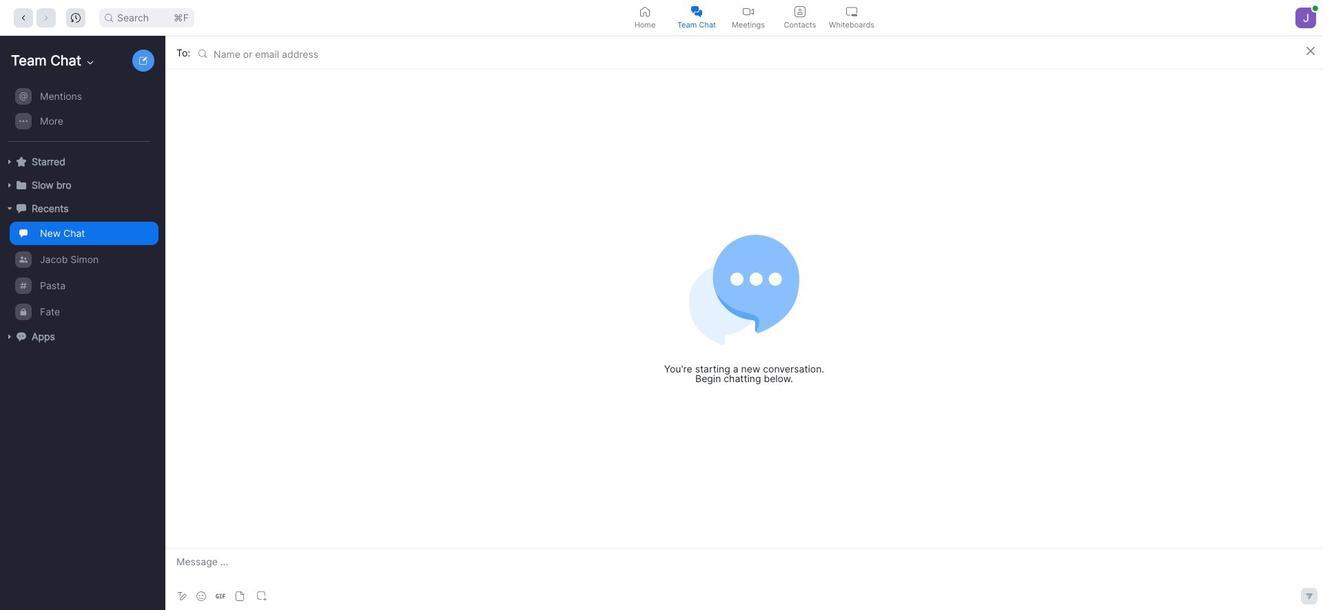 Task type: vqa. For each thing, say whether or not it's contained in the screenshot.
RECENTS tree item
yes



Task type: describe. For each thing, give the bounding box(es) containing it.
triangle right image for triangle right image within starred tree item
[[6, 158, 14, 166]]

folder image
[[17, 180, 26, 190]]

whiteboard small image
[[847, 6, 858, 17]]

online image
[[1313, 5, 1319, 11]]

close image
[[1307, 47, 1315, 55]]

emoji image
[[196, 592, 206, 602]]

file image
[[235, 592, 245, 602]]

triangle right image for starred tree item in the left of the page
[[6, 158, 14, 166]]

file image
[[235, 592, 245, 602]]

triangle right image for recents tree item at top left
[[6, 205, 14, 213]]

video on image
[[743, 6, 754, 17]]

close image
[[1307, 47, 1315, 55]]

recents group
[[0, 221, 159, 325]]

starred tree item
[[6, 150, 159, 174]]

emoji image
[[196, 592, 206, 602]]

magnifier image
[[105, 13, 113, 22]]

whiteboard small image
[[847, 6, 858, 17]]

triangle right image for 'slow bro' tree item
[[6, 181, 14, 190]]

team chat image
[[692, 6, 703, 17]]



Task type: locate. For each thing, give the bounding box(es) containing it.
home small image
[[640, 6, 651, 17], [640, 6, 651, 17]]

triangle right image inside starred tree item
[[6, 158, 14, 166]]

chatbot image
[[17, 332, 26, 342], [17, 332, 26, 342]]

screenshot image
[[257, 592, 267, 602], [257, 592, 267, 602]]

star image
[[17, 157, 26, 167], [17, 157, 26, 167]]

profile contact image
[[795, 6, 806, 17], [795, 6, 806, 17]]

None text field
[[214, 48, 217, 60]]

format image
[[177, 592, 188, 603]]

history image
[[71, 13, 81, 22], [71, 13, 81, 22]]

gif image
[[216, 592, 225, 602], [216, 592, 225, 602]]

team chat image
[[692, 6, 703, 17]]

video on image
[[743, 6, 754, 17]]

recents tree item
[[6, 197, 159, 221]]

triangle right image inside starred tree item
[[6, 158, 14, 166]]

apps tree item
[[6, 325, 159, 349]]

tree
[[0, 83, 163, 363]]

chat image
[[17, 204, 26, 214], [17, 204, 26, 214]]

tab list
[[619, 0, 878, 35]]

magnifier image
[[105, 13, 113, 22], [199, 49, 207, 58], [199, 49, 207, 58]]

chevron left small image
[[19, 13, 28, 22], [19, 13, 28, 22]]

format image
[[177, 592, 188, 603]]

triangle right image for apps tree item
[[6, 333, 14, 341]]

slow bro tree item
[[6, 174, 159, 197]]

triangle right image
[[6, 158, 14, 166], [6, 181, 14, 190], [6, 181, 14, 190]]

group
[[0, 84, 159, 142]]

online image
[[1313, 5, 1319, 11]]

chevron down small image
[[85, 57, 96, 68], [85, 57, 96, 68]]

new image
[[139, 57, 148, 65], [139, 57, 148, 65]]

folder image
[[17, 180, 26, 190]]

triangle right image
[[6, 158, 14, 166], [6, 205, 14, 213], [6, 205, 14, 213], [6, 333, 14, 341], [6, 333, 14, 341]]



